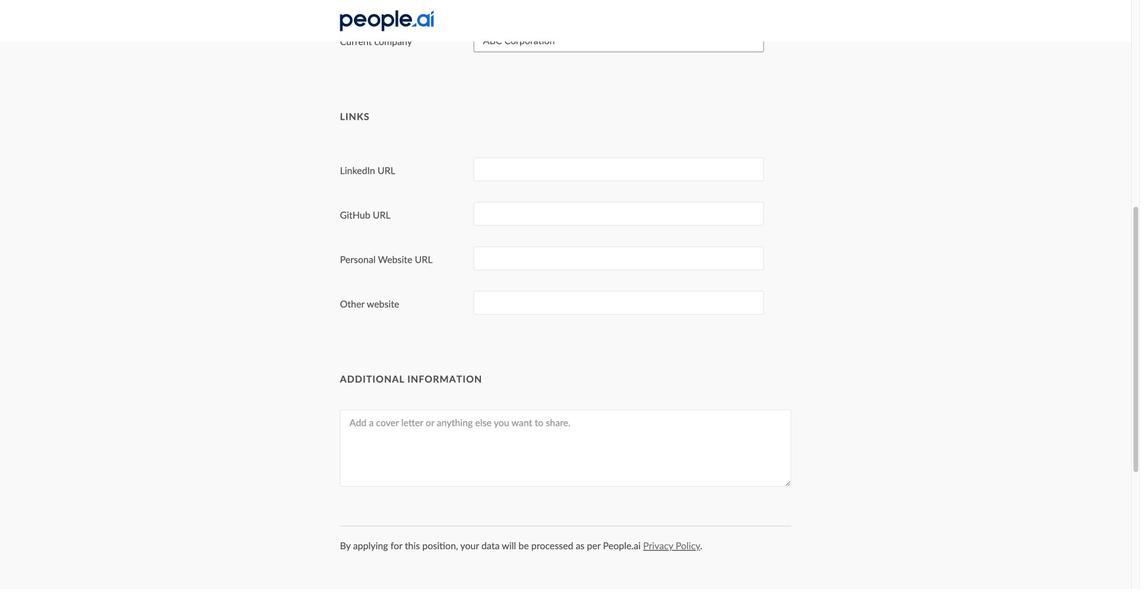 Task type: locate. For each thing, give the bounding box(es) containing it.
None text field
[[474, 202, 764, 226], [474, 291, 764, 315], [474, 202, 764, 226], [474, 291, 764, 315]]

None text field
[[474, 0, 764, 12], [474, 29, 764, 52], [474, 158, 764, 181], [474, 247, 764, 271], [474, 0, 764, 12], [474, 29, 764, 52], [474, 158, 764, 181], [474, 247, 764, 271]]

Add a cover letter or anything else you want to share. text field
[[340, 410, 792, 487]]

people.ai logo image
[[340, 10, 434, 31]]



Task type: vqa. For each thing, say whether or not it's contained in the screenshot.
Add a cover letter or anything else you want to share. text box
yes



